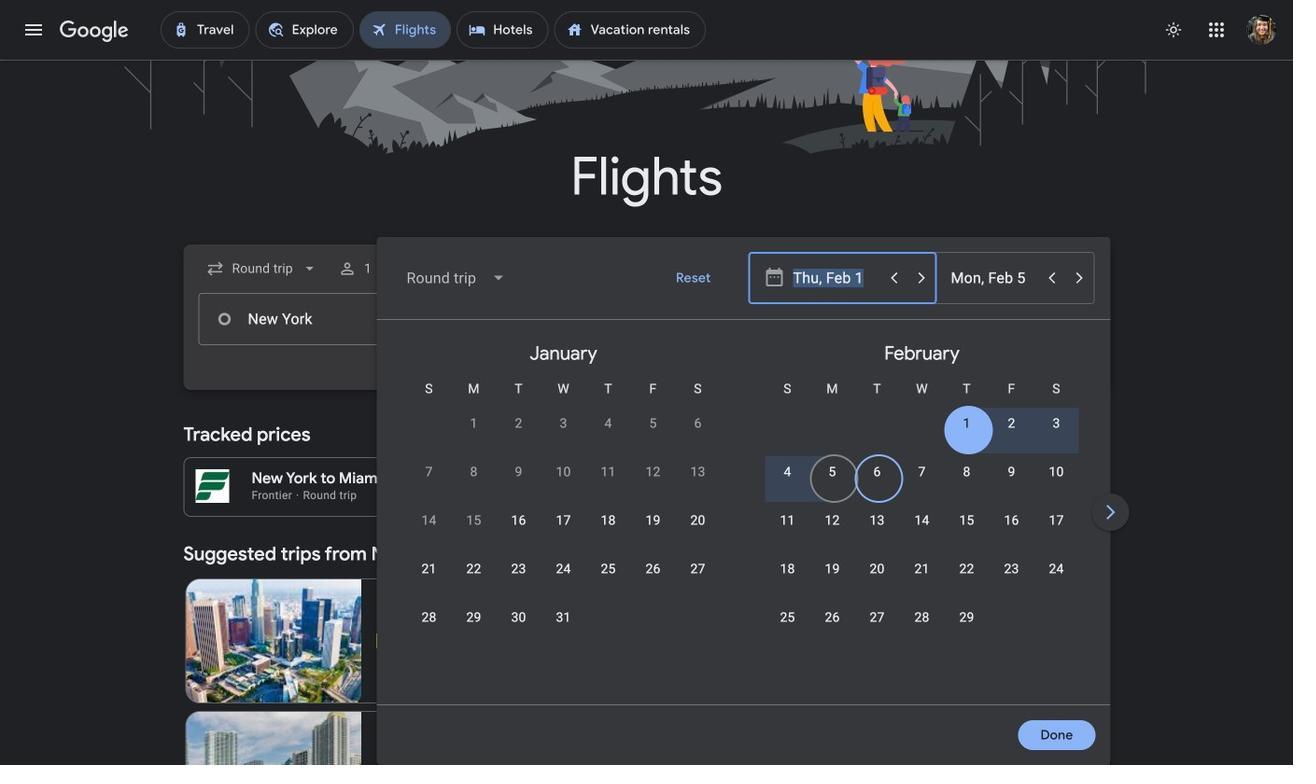 Task type: describe. For each thing, give the bounding box(es) containing it.
thu, feb 29 element
[[960, 609, 975, 628]]

wed, jan 10 element
[[556, 463, 571, 482]]

spirit image
[[377, 634, 392, 649]]

sat, jan 20 element
[[691, 512, 706, 531]]

wed, feb 21 element
[[915, 560, 930, 579]]

row down the 'mon, jan 22' element
[[407, 601, 586, 654]]

suggested trips from new york region
[[184, 532, 1110, 766]]

mon, jan 8 element
[[470, 463, 478, 482]]

sun, jan 14 element
[[422, 512, 437, 531]]

More info text field
[[605, 470, 624, 493]]

row up wed, jan 24 element
[[407, 503, 721, 557]]

1 row group from the left
[[384, 328, 743, 698]]

sat, jan 13 element
[[691, 463, 706, 482]]

next image
[[1089, 490, 1134, 535]]

tracked prices region
[[184, 413, 1110, 518]]

mon, feb 19 element
[[825, 560, 840, 579]]

sun, feb 4 element
[[784, 463, 792, 482]]

more info image
[[605, 470, 624, 489]]

row up wed, feb 14 element
[[766, 455, 1079, 508]]

tue, feb 13 element
[[870, 512, 885, 531]]

sat, jan 6 element
[[694, 415, 702, 433]]

tue, feb 20 element
[[870, 560, 885, 579]]

thu, jan 18 element
[[601, 512, 616, 531]]

fri, feb 23 element
[[1005, 560, 1020, 579]]

wed, feb 7 element
[[919, 463, 926, 482]]

wed, jan 24 element
[[556, 560, 571, 579]]

mon, feb 5, return date. element
[[829, 463, 837, 482]]

tue, feb 27 element
[[870, 609, 885, 628]]

sun, feb 11 element
[[780, 512, 795, 531]]

thu, jan 4 element
[[605, 415, 612, 433]]

none text field inside 'flight' search field
[[199, 293, 462, 346]]

wed, jan 17 element
[[556, 512, 571, 531]]

tue, feb 6 element
[[874, 463, 881, 482]]

row up wed, feb 21 element
[[766, 503, 1079, 557]]

row down tue, feb 20 element
[[766, 601, 990, 654]]

mon, feb 12 element
[[825, 512, 840, 531]]

grid inside 'flight' search field
[[384, 328, 1294, 716]]

wed, jan 3 element
[[560, 415, 568, 433]]

tue, jan 30 element
[[511, 609, 526, 628]]

wed, jan 31 element
[[556, 609, 571, 628]]

2 row group from the left
[[743, 328, 1102, 698]]



Task type: vqa. For each thing, say whether or not it's contained in the screenshot.
rightmost 3
no



Task type: locate. For each thing, give the bounding box(es) containing it.
sat, feb 10 element
[[1049, 463, 1064, 482]]

wed, feb 28 element
[[915, 609, 930, 628]]

row group
[[384, 328, 743, 698], [743, 328, 1102, 698], [1102, 328, 1294, 698]]

change appearance image
[[1152, 7, 1197, 52]]

fri, feb 9 element
[[1008, 463, 1016, 482]]

main menu image
[[22, 19, 45, 41]]

row up wed, jan 17 element
[[407, 455, 721, 508]]

row up wed, feb 28 element
[[766, 552, 1079, 605]]

sat, feb 24 element
[[1049, 560, 1064, 579]]

None field
[[199, 252, 327, 286], [392, 256, 521, 301], [199, 252, 327, 286], [392, 256, 521, 301]]

Flight search field
[[169, 237, 1294, 766]]

row up wed, jan 31 element
[[407, 552, 721, 605]]

sat, feb 3 element
[[1053, 415, 1061, 433]]

thu, feb 22 element
[[960, 560, 975, 579]]

grid
[[384, 328, 1294, 716]]

thu, jan 25 element
[[601, 560, 616, 579]]

thu, feb 15 element
[[960, 512, 975, 531]]

tue, jan 2 element
[[515, 415, 523, 433]]

mon, jan 15 element
[[467, 512, 482, 531]]

fri, jan 19 element
[[646, 512, 661, 531]]

mon, jan 22 element
[[467, 560, 482, 579]]

mon, feb 26 element
[[825, 609, 840, 628]]

mon, jan 29 element
[[467, 609, 482, 628]]

row
[[452, 399, 721, 460], [945, 399, 1079, 460], [407, 455, 721, 508], [766, 455, 1079, 508], [407, 503, 721, 557], [766, 503, 1079, 557], [407, 552, 721, 605], [766, 552, 1079, 605], [407, 601, 586, 654], [766, 601, 990, 654]]

fri, jan 26 element
[[646, 560, 661, 579]]

sat, feb 17 element
[[1049, 512, 1064, 531]]

tue, jan 16 element
[[511, 512, 526, 531]]

mon, jan 1 element
[[470, 415, 478, 433]]

thu, feb 8 element
[[964, 463, 971, 482]]

tue, jan 23 element
[[511, 560, 526, 579]]

fri, feb 2 element
[[1008, 415, 1016, 433]]

None text field
[[199, 293, 462, 346]]

sun, jan 7 element
[[425, 463, 433, 482]]

3 row group from the left
[[1102, 328, 1294, 698]]

row up fri, feb 9 element
[[945, 399, 1079, 460]]

thu, feb 1, departure date. element
[[964, 415, 971, 433]]

tue, jan 9 element
[[515, 463, 523, 482]]

sat, jan 27 element
[[691, 560, 706, 579]]

sun, feb 18 element
[[780, 560, 795, 579]]

Return text field
[[951, 253, 1037, 304], [950, 294, 1036, 345]]

fri, jan 12 element
[[646, 463, 661, 482]]

fri, jan 5 element
[[650, 415, 657, 433]]

thu, jan 11 element
[[601, 463, 616, 482]]

Departure text field
[[794, 253, 879, 304], [793, 294, 879, 345]]

row up wed, jan 10 element
[[452, 399, 721, 460]]

fri, feb 16 element
[[1005, 512, 1020, 531]]

sun, feb 25 element
[[780, 609, 795, 628]]

wed, feb 14 element
[[915, 512, 930, 531]]



